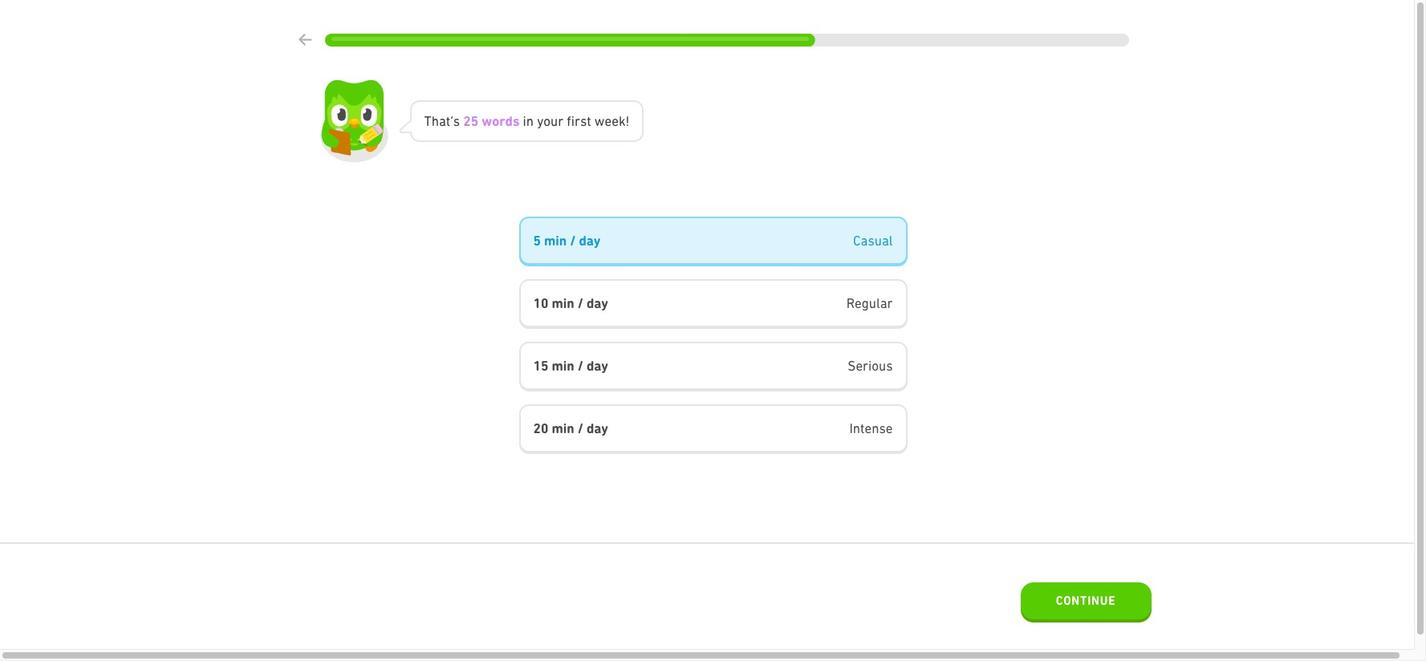 Task type: locate. For each thing, give the bounding box(es) containing it.
s
[[453, 113, 460, 129], [513, 113, 520, 129], [580, 113, 587, 129]]

day right 20
[[587, 421, 608, 437]]

1 horizontal spatial s
[[513, 113, 520, 129]]

day
[[579, 233, 601, 249], [587, 295, 608, 311], [587, 358, 608, 374], [587, 421, 608, 437]]

/ for 20 min / day
[[578, 421, 583, 437]]

e
[[605, 113, 612, 129], [612, 113, 619, 129]]

1 r from the left
[[499, 113, 505, 129]]

t right h
[[446, 113, 450, 129]]

None radio
[[519, 279, 907, 329], [519, 404, 907, 454], [519, 279, 907, 329], [519, 404, 907, 454]]

o left 'd'
[[492, 113, 499, 129]]

i right u
[[571, 113, 575, 129]]

min for 10
[[552, 295, 574, 311]]

k
[[619, 113, 626, 129]]

2 horizontal spatial r
[[575, 113, 580, 129]]

d
[[505, 113, 513, 129]]

w right f i r s t
[[594, 113, 605, 129]]

3 s from the left
[[580, 113, 587, 129]]

/
[[570, 233, 576, 249], [578, 295, 583, 311], [578, 358, 583, 374], [578, 421, 583, 437]]

2 horizontal spatial s
[[580, 113, 587, 129]]

0 horizontal spatial 5
[[471, 113, 478, 129]]

min
[[544, 233, 567, 249], [552, 295, 574, 311], [552, 358, 574, 374], [552, 421, 574, 437]]

1 horizontal spatial r
[[558, 113, 564, 129]]

1 horizontal spatial t
[[587, 113, 591, 129]]

t right f on the top left of the page
[[587, 113, 591, 129]]

2
[[463, 113, 471, 129]]

f
[[567, 113, 571, 129]]

r left f on the top left of the page
[[558, 113, 564, 129]]

day right 10
[[587, 295, 608, 311]]

/ right 20
[[578, 421, 583, 437]]

0 horizontal spatial o
[[492, 113, 499, 129]]

o right n
[[544, 113, 551, 129]]

w right 2 5
[[482, 113, 492, 129]]

2 5
[[463, 113, 478, 129]]

2 w from the left
[[594, 113, 605, 129]]

1 horizontal spatial i
[[571, 113, 575, 129]]

0 horizontal spatial s
[[453, 113, 460, 129]]

w
[[482, 113, 492, 129], [594, 113, 605, 129]]

day up 10 min / day
[[579, 233, 601, 249]]

t
[[446, 113, 450, 129], [587, 113, 591, 129]]

0 horizontal spatial r
[[499, 113, 505, 129]]

i right 'd'
[[523, 113, 526, 129]]

r left i n
[[499, 113, 505, 129]]

3 r from the left
[[575, 113, 580, 129]]

1 vertical spatial 5
[[533, 233, 541, 249]]

1 o from the left
[[492, 113, 499, 129]]

regular
[[846, 295, 893, 311]]

2 o from the left
[[544, 113, 551, 129]]

1 w from the left
[[482, 113, 492, 129]]

1 horizontal spatial w
[[594, 113, 605, 129]]

r right f on the top left of the page
[[575, 113, 580, 129]]

s left 2
[[453, 113, 460, 129]]

o for y
[[544, 113, 551, 129]]

min for 20
[[552, 421, 574, 437]]

w o r d s
[[482, 113, 520, 129]]

r for i
[[575, 113, 580, 129]]

0 horizontal spatial w
[[482, 113, 492, 129]]

1 horizontal spatial 5
[[533, 233, 541, 249]]

min right 10
[[552, 295, 574, 311]]

10 min / day
[[533, 295, 608, 311]]

20
[[533, 421, 548, 437]]

min right 15
[[552, 358, 574, 374]]

i
[[523, 113, 526, 129], [571, 113, 575, 129]]

1 horizontal spatial o
[[544, 113, 551, 129]]

5 up 10
[[533, 233, 541, 249]]

/ right 10
[[578, 295, 583, 311]]

0 horizontal spatial t
[[446, 113, 450, 129]]

10
[[533, 295, 548, 311]]

/ up 10 min / day
[[570, 233, 576, 249]]

/ right 15
[[578, 358, 583, 374]]

e left k
[[605, 113, 612, 129]]

5
[[471, 113, 478, 129], [533, 233, 541, 249]]

progress bar
[[325, 34, 1129, 47]]

r
[[499, 113, 505, 129], [558, 113, 564, 129], [575, 113, 580, 129]]

min right 20
[[552, 421, 574, 437]]

1 s from the left
[[453, 113, 460, 129]]

s right f on the top left of the page
[[580, 113, 587, 129]]

e left ! on the top
[[612, 113, 619, 129]]

0 horizontal spatial i
[[523, 113, 526, 129]]

w for o
[[482, 113, 492, 129]]

a
[[439, 113, 446, 129]]

day for 5 min / day
[[579, 233, 601, 249]]

n
[[526, 113, 534, 129]]

o
[[492, 113, 499, 129], [544, 113, 551, 129]]

day right 15
[[587, 358, 608, 374]]

15 min / day
[[533, 358, 608, 374]]

1 e from the left
[[605, 113, 612, 129]]

None radio
[[519, 217, 907, 266], [519, 342, 907, 392], [519, 217, 907, 266], [519, 342, 907, 392]]

min up 10
[[544, 233, 567, 249]]

2 i from the left
[[571, 113, 575, 129]]

5 right "'"
[[471, 113, 478, 129]]

f i r s t
[[567, 113, 591, 129]]

s left i n
[[513, 113, 520, 129]]



Task type: vqa. For each thing, say whether or not it's contained in the screenshot.
the leftmost 5
yes



Task type: describe. For each thing, give the bounding box(es) containing it.
t h a t ' s
[[424, 113, 460, 129]]

/ for 15 min / day
[[578, 358, 583, 374]]

day for 15 min / day
[[587, 358, 608, 374]]

w e e k !
[[594, 113, 629, 129]]

/ for 10 min / day
[[578, 295, 583, 311]]

o for w
[[492, 113, 499, 129]]

2 e from the left
[[612, 113, 619, 129]]

h
[[431, 113, 439, 129]]

casual
[[853, 233, 893, 249]]

/ for 5 min / day
[[570, 233, 576, 249]]

r for o
[[499, 113, 505, 129]]

!
[[626, 113, 629, 129]]

i n
[[523, 113, 534, 129]]

min for 5
[[544, 233, 567, 249]]

0 vertical spatial 5
[[471, 113, 478, 129]]

'
[[450, 113, 453, 129]]

day for 20 min / day
[[587, 421, 608, 437]]

2 r from the left
[[558, 113, 564, 129]]

5 min / day
[[533, 233, 601, 249]]

y
[[537, 113, 544, 129]]

15
[[533, 358, 548, 374]]

continue
[[1056, 594, 1116, 608]]

day for 10 min / day
[[587, 295, 608, 311]]

20 min / day
[[533, 421, 608, 437]]

u
[[551, 113, 558, 129]]

continue button
[[1021, 583, 1151, 623]]

min for 15
[[552, 358, 574, 374]]

1 t from the left
[[446, 113, 450, 129]]

1 i from the left
[[523, 113, 526, 129]]

t
[[424, 113, 431, 129]]

2 t from the left
[[587, 113, 591, 129]]

w for e
[[594, 113, 605, 129]]

intense
[[849, 421, 893, 437]]

y o u r
[[537, 113, 564, 129]]

2 s from the left
[[513, 113, 520, 129]]

serious
[[848, 358, 893, 374]]



